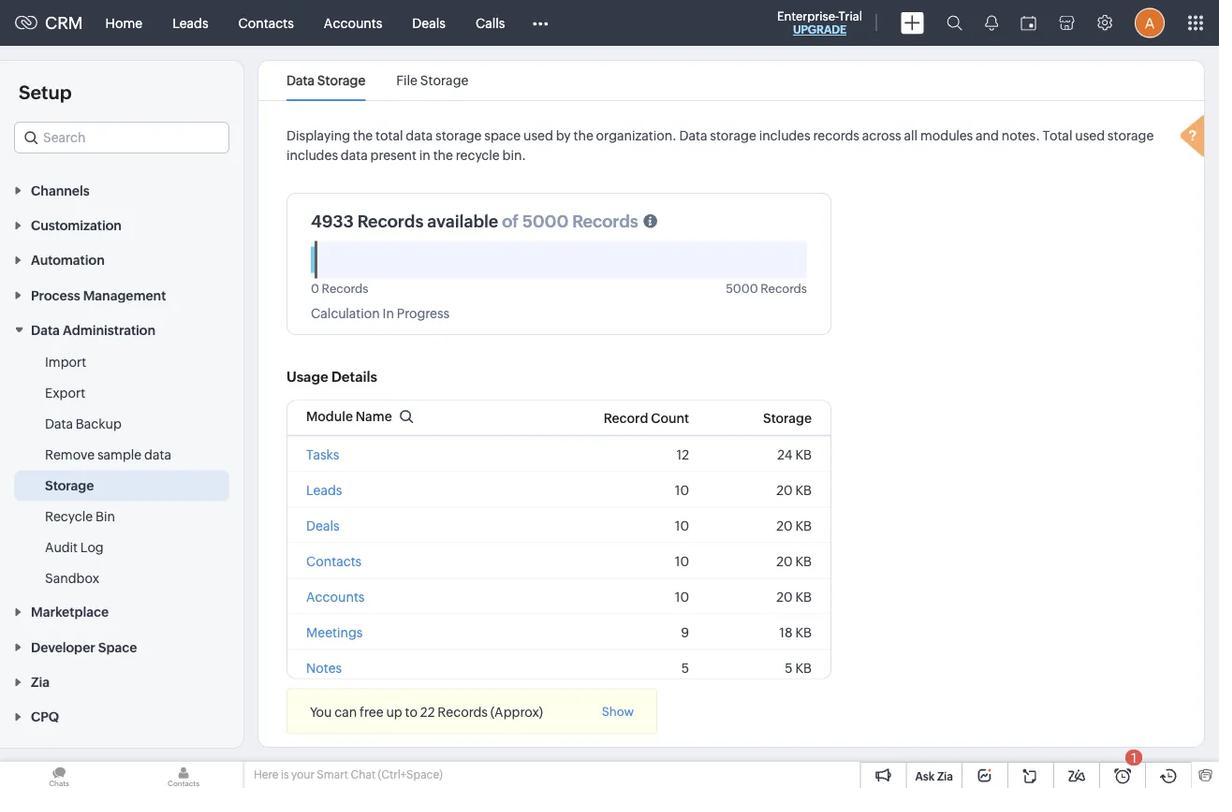 Task type: locate. For each thing, give the bounding box(es) containing it.
0 vertical spatial zia
[[31, 675, 50, 690]]

zia up cpq
[[31, 675, 50, 690]]

20 kb for accounts
[[777, 590, 812, 605]]

notes.
[[1002, 128, 1041, 143]]

displaying the total data storage space used by the organization. data storage includes records across all modules  and notes. total used storage includes data present in the recycle bin.
[[287, 128, 1155, 163]]

3 20 kb from the top
[[777, 554, 812, 569]]

the right by
[[574, 128, 594, 143]]

zia
[[31, 675, 50, 690], [938, 771, 954, 783]]

0 horizontal spatial 5
[[682, 661, 690, 676]]

data administration region
[[0, 347, 244, 595]]

trial
[[839, 9, 863, 23]]

10 for leads
[[675, 483, 690, 498]]

3 kb from the top
[[796, 518, 812, 533]]

the left total
[[353, 128, 373, 143]]

data right organization.
[[680, 128, 708, 143]]

18 kb
[[780, 625, 812, 640]]

2 20 kb from the top
[[777, 518, 812, 533]]

data up in
[[406, 128, 433, 143]]

0 vertical spatial data
[[406, 128, 433, 143]]

kb for leads
[[796, 483, 812, 498]]

administration
[[63, 323, 156, 338]]

1 horizontal spatial 5000
[[726, 282, 759, 296]]

10 for accounts
[[675, 590, 690, 605]]

1 vertical spatial zia
[[938, 771, 954, 783]]

free
[[360, 705, 384, 720]]

contacts up 'meetings'
[[306, 554, 362, 569]]

None field
[[14, 122, 230, 154]]

includes left records
[[759, 128, 811, 143]]

2 horizontal spatial data
[[406, 128, 433, 143]]

data left present at the top
[[341, 148, 368, 163]]

marketplace
[[31, 605, 109, 620]]

(ctrl+space)
[[378, 769, 443, 782]]

includes
[[759, 128, 811, 143], [287, 148, 338, 163]]

20 kb for leads
[[777, 483, 812, 498]]

contacts
[[239, 15, 294, 30], [306, 554, 362, 569]]

0 vertical spatial includes
[[759, 128, 811, 143]]

2 5 from the left
[[785, 661, 793, 676]]

upgrade
[[793, 23, 847, 36]]

1 horizontal spatial contacts
[[306, 554, 362, 569]]

1 10 from the top
[[675, 483, 690, 498]]

10 for deals
[[675, 518, 690, 533]]

Search text field
[[15, 123, 229, 153]]

4 10 from the top
[[675, 590, 690, 605]]

20 for contacts
[[777, 554, 793, 569]]

10 for contacts
[[675, 554, 690, 569]]

data
[[406, 128, 433, 143], [341, 148, 368, 163], [144, 448, 171, 463]]

0 horizontal spatial storage
[[436, 128, 482, 143]]

remove
[[45, 448, 95, 463]]

data administration button
[[0, 312, 244, 347]]

leads down tasks
[[306, 483, 342, 498]]

0 vertical spatial leads
[[173, 15, 209, 30]]

0 horizontal spatial leads
[[173, 15, 209, 30]]

progress
[[397, 306, 450, 321]]

4933 records available of 5000 records
[[311, 212, 639, 231]]

audit log
[[45, 540, 104, 555]]

details
[[332, 369, 378, 385]]

space
[[485, 128, 521, 143]]

1 vertical spatial contacts
[[306, 554, 362, 569]]

storage down "accounts" link
[[317, 73, 366, 88]]

storage down remove
[[45, 478, 94, 493]]

(approx)
[[491, 705, 543, 720]]

7 kb from the top
[[796, 661, 812, 676]]

24 kb
[[778, 447, 812, 462]]

0 horizontal spatial zia
[[31, 675, 50, 690]]

home link
[[90, 0, 158, 45]]

data storage link
[[287, 73, 366, 88]]

total
[[1043, 128, 1073, 143]]

1 horizontal spatial storage
[[710, 128, 757, 143]]

1 horizontal spatial the
[[433, 148, 453, 163]]

import link
[[45, 353, 86, 372]]

data right sample
[[144, 448, 171, 463]]

used right total
[[1076, 128, 1106, 143]]

by
[[556, 128, 571, 143]]

data inside dropdown button
[[31, 323, 60, 338]]

leads right home link
[[173, 15, 209, 30]]

marketplace button
[[0, 595, 244, 630]]

accounts up 'meetings'
[[306, 590, 365, 605]]

calculation
[[311, 306, 380, 321]]

management
[[83, 288, 166, 303]]

data inside region
[[45, 417, 73, 432]]

contacts image
[[125, 763, 243, 789]]

leads
[[173, 15, 209, 30], [306, 483, 342, 498]]

2 kb from the top
[[796, 483, 812, 498]]

1 5 from the left
[[682, 661, 690, 676]]

zia button
[[0, 665, 244, 700]]

1 vertical spatial deals
[[306, 518, 340, 533]]

4 kb from the top
[[796, 554, 812, 569]]

used left by
[[524, 128, 554, 143]]

0 horizontal spatial includes
[[287, 148, 338, 163]]

across
[[863, 128, 902, 143]]

0 horizontal spatial used
[[524, 128, 554, 143]]

organization.
[[596, 128, 677, 143]]

1 horizontal spatial leads
[[306, 483, 342, 498]]

1 horizontal spatial data
[[341, 148, 368, 163]]

data inside the remove sample data link
[[144, 448, 171, 463]]

in
[[383, 306, 394, 321]]

1 20 from the top
[[777, 483, 793, 498]]

0 horizontal spatial contacts
[[239, 15, 294, 30]]

4 20 from the top
[[777, 590, 793, 605]]

9
[[681, 625, 690, 640]]

1 horizontal spatial 5
[[785, 661, 793, 676]]

2 horizontal spatial storage
[[1108, 128, 1155, 143]]

kb for meetings
[[796, 625, 812, 640]]

export
[[45, 386, 85, 401]]

record
[[604, 411, 649, 426]]

4 20 kb from the top
[[777, 590, 812, 605]]

the right in
[[433, 148, 453, 163]]

3 20 from the top
[[777, 554, 793, 569]]

0
[[311, 282, 319, 296]]

includes down displaying
[[287, 148, 338, 163]]

channels button
[[0, 172, 244, 207]]

0 vertical spatial contacts
[[239, 15, 294, 30]]

5
[[682, 661, 690, 676], [785, 661, 793, 676]]

process management
[[31, 288, 166, 303]]

kb for tasks
[[796, 447, 812, 462]]

20 for accounts
[[777, 590, 793, 605]]

crm link
[[15, 13, 83, 33]]

2 20 from the top
[[777, 518, 793, 533]]

1 horizontal spatial deals
[[413, 15, 446, 30]]

data up displaying
[[287, 73, 315, 88]]

setup
[[19, 82, 72, 103]]

bin
[[96, 509, 115, 524]]

crm
[[45, 13, 83, 33]]

here
[[254, 769, 279, 782]]

0 horizontal spatial deals
[[306, 518, 340, 533]]

3 10 from the top
[[675, 554, 690, 569]]

Other Modules field
[[520, 8, 561, 38]]

used
[[524, 128, 554, 143], [1076, 128, 1106, 143]]

2 vertical spatial data
[[144, 448, 171, 463]]

12
[[677, 447, 690, 462]]

5 down 18 at right bottom
[[785, 661, 793, 676]]

2 horizontal spatial the
[[574, 128, 594, 143]]

accounts
[[324, 15, 383, 30], [306, 590, 365, 605]]

data storage
[[287, 73, 366, 88]]

show
[[602, 705, 634, 719]]

profile image
[[1135, 8, 1165, 38]]

home
[[105, 15, 143, 30]]

storage up 24
[[763, 411, 812, 426]]

1 kb from the top
[[796, 447, 812, 462]]

3 storage from the left
[[1108, 128, 1155, 143]]

deals down tasks
[[306, 518, 340, 533]]

records
[[358, 212, 424, 231], [573, 212, 639, 231], [322, 282, 368, 296], [761, 282, 808, 296], [438, 705, 488, 720]]

accounts up data storage link
[[324, 15, 383, 30]]

2 10 from the top
[[675, 518, 690, 533]]

0 horizontal spatial 5000
[[523, 212, 569, 231]]

search image
[[947, 15, 963, 31]]

contacts right the leads link
[[239, 15, 294, 30]]

storage inside data administration region
[[45, 478, 94, 493]]

1 20 kb from the top
[[777, 483, 812, 498]]

data down process
[[31, 323, 60, 338]]

zia right ask
[[938, 771, 954, 783]]

data inside "displaying the total data storage space used by the organization. data storage includes records across all modules  and notes. total used storage includes data present in the recycle bin."
[[680, 128, 708, 143]]

20
[[777, 483, 793, 498], [777, 518, 793, 533], [777, 554, 793, 569], [777, 590, 793, 605]]

kb for accounts
[[796, 590, 812, 605]]

storage right file
[[420, 73, 469, 88]]

data for data administration
[[31, 323, 60, 338]]

1 horizontal spatial used
[[1076, 128, 1106, 143]]

leads inside the leads link
[[173, 15, 209, 30]]

10
[[675, 483, 690, 498], [675, 518, 690, 533], [675, 554, 690, 569], [675, 590, 690, 605]]

data down export
[[45, 417, 73, 432]]

you can free up to 22 records (approx)
[[310, 705, 543, 720]]

records for 0 records
[[322, 282, 368, 296]]

5 down 9
[[682, 661, 690, 676]]

automation
[[31, 253, 105, 268]]

developer space button
[[0, 630, 244, 665]]

tasks
[[306, 447, 340, 462]]

6 kb from the top
[[796, 625, 812, 640]]

developer space
[[31, 640, 137, 655]]

total
[[376, 128, 403, 143]]

cpq
[[31, 710, 59, 725]]

18
[[780, 625, 793, 640]]

1 vertical spatial 5000
[[726, 282, 759, 296]]

data backup link
[[45, 415, 122, 433]]

cpq button
[[0, 700, 244, 735]]

0 horizontal spatial data
[[144, 448, 171, 463]]

records for 5000 records
[[761, 282, 808, 296]]

file storage
[[397, 73, 469, 88]]

storage
[[436, 128, 482, 143], [710, 128, 757, 143], [1108, 128, 1155, 143]]

5 kb from the top
[[796, 590, 812, 605]]

deals up file storage
[[413, 15, 446, 30]]

audit
[[45, 540, 78, 555]]



Task type: describe. For each thing, give the bounding box(es) containing it.
kb for contacts
[[796, 554, 812, 569]]

profile element
[[1124, 0, 1177, 45]]

1 vertical spatial accounts
[[306, 590, 365, 605]]

20 kb for deals
[[777, 518, 812, 533]]

recycle
[[45, 509, 93, 524]]

contacts link
[[224, 0, 309, 45]]

signals image
[[986, 15, 999, 31]]

enterprise-
[[778, 9, 839, 23]]

20 for leads
[[777, 483, 793, 498]]

records for 4933 records available of 5000 records
[[358, 212, 424, 231]]

zia inside 'zia' dropdown button
[[31, 675, 50, 690]]

name
[[356, 409, 392, 424]]

2 storage from the left
[[710, 128, 757, 143]]

can
[[335, 705, 357, 720]]

22
[[420, 705, 435, 720]]

here is your smart chat (ctrl+space)
[[254, 769, 443, 782]]

signals element
[[974, 0, 1010, 46]]

customization button
[[0, 207, 244, 242]]

calls
[[476, 15, 505, 30]]

sandbox
[[45, 571, 99, 586]]

loading image
[[1177, 112, 1214, 163]]

data administration
[[31, 323, 156, 338]]

0 vertical spatial 5000
[[523, 212, 569, 231]]

1 horizontal spatial zia
[[938, 771, 954, 783]]

smart
[[317, 769, 348, 782]]

5 for 5
[[682, 661, 690, 676]]

you
[[310, 705, 332, 720]]

1 storage from the left
[[436, 128, 482, 143]]

kb for notes
[[796, 661, 812, 676]]

storage link
[[45, 477, 94, 495]]

enterprise-trial upgrade
[[778, 9, 863, 36]]

1 used from the left
[[524, 128, 554, 143]]

count
[[651, 411, 690, 426]]

is
[[281, 769, 289, 782]]

space
[[98, 640, 137, 655]]

1 vertical spatial leads
[[306, 483, 342, 498]]

1 vertical spatial includes
[[287, 148, 338, 163]]

data for data backup
[[45, 417, 73, 432]]

sample
[[97, 448, 142, 463]]

accounts link
[[309, 0, 398, 45]]

data backup
[[45, 417, 122, 432]]

record count
[[604, 411, 690, 426]]

of
[[502, 212, 519, 231]]

create menu image
[[901, 12, 925, 34]]

your
[[291, 769, 315, 782]]

present
[[371, 148, 417, 163]]

create menu element
[[890, 0, 936, 45]]

remove sample data link
[[45, 446, 171, 464]]

bin.
[[503, 148, 526, 163]]

sandbox link
[[45, 569, 99, 588]]

0 vertical spatial deals
[[413, 15, 446, 30]]

20 kb for contacts
[[777, 554, 812, 569]]

5 for 5 kb
[[785, 661, 793, 676]]

ask
[[916, 771, 935, 783]]

all
[[905, 128, 918, 143]]

developer
[[31, 640, 95, 655]]

up
[[386, 705, 403, 720]]

2 used from the left
[[1076, 128, 1106, 143]]

1 vertical spatial data
[[341, 148, 368, 163]]

process
[[31, 288, 80, 303]]

chats image
[[0, 763, 118, 789]]

in
[[420, 148, 431, 163]]

module name
[[306, 409, 392, 424]]

data for data storage
[[287, 73, 315, 88]]

to
[[405, 705, 418, 720]]

import
[[45, 355, 86, 370]]

0 records
[[311, 282, 368, 296]]

20 for deals
[[777, 518, 793, 533]]

ask zia
[[916, 771, 954, 783]]

remove sample data
[[45, 448, 171, 463]]

5000 records
[[726, 282, 808, 296]]

usage details
[[287, 369, 378, 385]]

kb for deals
[[796, 518, 812, 533]]

displaying
[[287, 128, 351, 143]]

recycle bin
[[45, 509, 115, 524]]

calls link
[[461, 0, 520, 45]]

and
[[976, 128, 1000, 143]]

search element
[[936, 0, 974, 46]]

audit log link
[[45, 538, 104, 557]]

0 horizontal spatial the
[[353, 128, 373, 143]]

1
[[1132, 751, 1137, 766]]

calendar image
[[1021, 15, 1037, 30]]

customization
[[31, 218, 122, 233]]

notes
[[306, 661, 342, 676]]

log
[[80, 540, 104, 555]]

chat
[[351, 769, 376, 782]]

calculation in progress
[[311, 306, 450, 321]]

leads link
[[158, 0, 224, 45]]

deals link
[[398, 0, 461, 45]]

records
[[814, 128, 860, 143]]

24
[[778, 447, 793, 462]]

5 kb
[[785, 661, 812, 676]]

1 horizontal spatial includes
[[759, 128, 811, 143]]

recycle
[[456, 148, 500, 163]]

0 vertical spatial accounts
[[324, 15, 383, 30]]

export link
[[45, 384, 85, 403]]

meetings
[[306, 625, 363, 640]]

recycle bin link
[[45, 507, 115, 526]]

automation button
[[0, 242, 244, 277]]

usage
[[287, 369, 329, 385]]

available
[[427, 212, 499, 231]]



Task type: vqa. For each thing, say whether or not it's contained in the screenshot.
Tasks link
no



